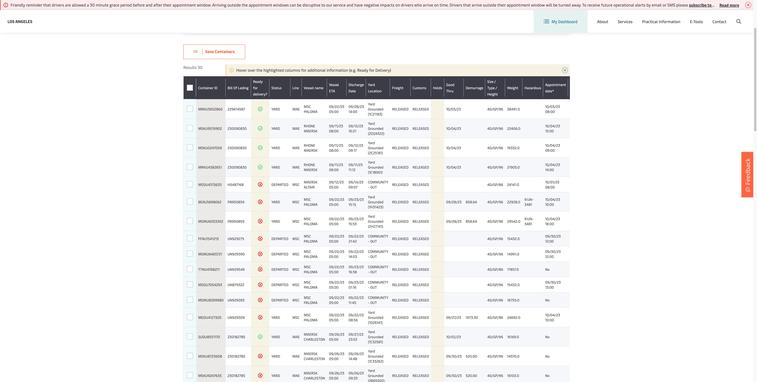 Task type: vqa. For each thing, say whether or not it's contained in the screenshot.


Task type: locate. For each thing, give the bounding box(es) containing it.
6 maersk from the top
[[304, 351, 318, 356]]

out down (2h27141)
[[370, 239, 377, 244]]

17857.0
[[507, 267, 519, 272]]

0 vertical spatial 09/27/23
[[446, 315, 461, 320]]

2 40/gp/86 from the top
[[487, 267, 503, 272]]

1 40/gp/86 from the top
[[487, 182, 503, 187]]

0 horizontal spatial that
[[43, 2, 51, 8]]

09/12/23 up '09:17'
[[349, 143, 363, 148]]

4 yard from the top
[[368, 140, 375, 145]]

1 vertical spatial 12:00
[[545, 254, 554, 259]]

community - out right 09/23/23 16:38
[[368, 264, 388, 274]]

1 no from the top
[[545, 267, 550, 272]]

5 mae from the top
[[292, 334, 300, 339]]

16755.0
[[507, 298, 520, 302]]

0 horizontal spatial drivers
[[52, 2, 64, 8]]

09/22/23 for 09/22/23 08:56
[[329, 313, 344, 317]]

paloma for 09/23/23 15:53
[[304, 221, 318, 226]]

yard for yard grounded (2h27141)
[[368, 214, 375, 219]]

out for 09/22/23 21:42
[[370, 239, 377, 244]]

09/23/23 up '15:15'
[[349, 197, 364, 202]]

mae for 14:00
[[292, 107, 300, 111]]

7 05:00 from the top
[[329, 270, 339, 274]]

09/23/23 up "01:16"
[[349, 280, 364, 285]]

14:00
[[349, 109, 357, 114], [545, 167, 554, 172]]

customs
[[413, 85, 426, 90]]

08:00 down 10/01/23
[[545, 185, 555, 189]]

will
[[546, 2, 552, 8]]

2 horizontal spatial for
[[369, 67, 375, 73]]

12 40/gp/96 from the top
[[487, 354, 503, 359]]

4 mae from the top
[[292, 165, 300, 170]]

12 05:00 from the top
[[329, 356, 339, 361]]

09/28/23 for yard grounded (2h27141)
[[446, 219, 462, 224]]

05:00 left 14:48
[[329, 356, 339, 361]]

1 date from the left
[[349, 88, 356, 93]]

1 horizontal spatial location
[[625, 15, 640, 20]]

1 vertical spatial ready image
[[258, 126, 263, 131]]

(2c25181)
[[368, 150, 383, 155]]

location inside switch location button
[[625, 15, 640, 20]]

community down (2h27141)
[[368, 234, 388, 239]]

/ right size
[[494, 79, 496, 84]]

not ready image for 230182785
[[258, 373, 263, 378]]

0 horizontal spatial 15:00
[[545, 129, 554, 133]]

08:00
[[545, 109, 555, 114], [329, 129, 339, 133], [329, 148, 339, 153], [329, 167, 339, 172], [545, 185, 555, 189]]

05:00 left '15:15'
[[329, 202, 339, 207]]

yard for yard grounded (1h31423)
[[368, 194, 375, 199]]

ready
[[357, 67, 368, 73], [253, 79, 263, 84]]

10:00
[[545, 202, 554, 207], [545, 318, 554, 322]]

1 vertical spatial location
[[368, 88, 382, 93]]

un929309
[[228, 315, 245, 320]]

grounded for (2c25181)
[[368, 145, 384, 150]]

community - out for 09/14/23 09:07
[[368, 180, 388, 189]]

1 horizontal spatial 09/27/23
[[446, 315, 461, 320]]

15:00
[[545, 129, 554, 133], [570, 300, 579, 305]]

grounded up (1c18061)
[[368, 165, 384, 170]]

1 9:un- from the top
[[525, 197, 534, 202]]

negative
[[364, 2, 379, 8]]

not ready image for un929275
[[258, 236, 263, 241]]

grounded inside 'yard grounded (2b05502)'
[[368, 373, 384, 378]]

10 40/gp/96 from the top
[[487, 298, 503, 302]]

1 vertical spatial 15:00
[[570, 300, 579, 305]]

1 horizontal spatial that
[[463, 2, 471, 8]]

09/26/23 left the 09/27/23 23:53
[[329, 332, 344, 337]]

yard inside yard grounded (1c18061)
[[368, 160, 375, 165]]

3 - from the top
[[368, 254, 370, 259]]

10/03/23 down date*
[[545, 104, 560, 109]]

out right 09/23/23 16:38
[[370, 270, 377, 274]]

1 horizontal spatial 10/03/23
[[545, 104, 560, 109]]

no for 16169.0
[[545, 334, 550, 339]]

my dashboard button
[[544, 10, 578, 33]]

2 09/22/23 05:00 from the top
[[329, 197, 344, 207]]

40/gp/96 for 09/22/23 21:42
[[487, 236, 503, 241]]

for inside ready for delivery?
[[253, 85, 258, 90]]

of
[[234, 85, 237, 90]]

1 vertical spatial /
[[494, 79, 496, 84]]

yard for msmu6053302
[[272, 219, 280, 224]]

0 vertical spatial 09/26/23 05:00
[[329, 332, 344, 342]]

11 40/gp/96 from the top
[[487, 334, 503, 339]]

1 vertical spatial 10/04/23 10:00
[[545, 313, 560, 322]]

09/30/23 12:00 for 14991.0
[[545, 249, 561, 259]]

14:48
[[349, 356, 357, 361]]

05:00 for 09/23/23 15:15
[[329, 202, 339, 207]]

11 05:00 from the top
[[329, 337, 339, 342]]

over
[[248, 67, 256, 73]]

0 vertical spatial 14:00
[[349, 109, 357, 114]]

3 not ready image from the top
[[258, 252, 263, 257]]

before
[[133, 2, 145, 8]]

3 09/11/23 08:00 from the top
[[329, 162, 343, 172]]

that right reminder
[[43, 2, 51, 8]]

not ready image for un929549
[[258, 267, 263, 272]]

16103.0
[[507, 373, 519, 378]]

out up "yard grounded (1d26141)"
[[370, 300, 377, 305]]

ttnu4768211
[[198, 267, 220, 272]]

0 vertical spatial ready image
[[258, 145, 263, 150]]

2 09/26/23 05:00 from the top
[[329, 351, 344, 361]]

rhone maersk for 11:12
[[304, 162, 318, 172]]

vessel left name
[[304, 85, 314, 90]]

community right 09/23/23 16:38
[[368, 264, 388, 269]]

5 yard from the top
[[272, 200, 280, 204]]

1 horizontal spatial appointment
[[249, 2, 272, 8]]

1 vertical spatial 09/12/23
[[349, 143, 363, 148]]

4 40/gp/96 from the top
[[487, 165, 503, 170]]

40/gp/96 for 09/11/23 11:12
[[487, 165, 503, 170]]

2 09/11/23 08:00 from the top
[[329, 143, 343, 153]]

1 vertical spatial p8950859
[[228, 219, 244, 224]]

9 40/gp/96 from the top
[[487, 282, 503, 287]]

14:00 up 10/01/23
[[545, 167, 554, 172]]

login
[[703, 15, 713, 20]]

yard down the (1c21183)
[[368, 121, 375, 126]]

2 10/04/23 10:00 from the top
[[545, 313, 560, 322]]

line
[[292, 85, 299, 90]]

appointment date*
[[545, 82, 566, 93]]

9:un- for 29542.0
[[525, 216, 534, 221]]

15:00 inside 10/04/23 15:00
[[545, 129, 554, 133]]

yard inside yard location
[[368, 82, 375, 87]]

1 40/gp/96 from the top
[[487, 107, 503, 111]]

05:00 down the eta
[[329, 109, 339, 114]]

09/11/23 08:00 left '09:17'
[[329, 143, 343, 153]]

yard inside yard grounded (2h27141)
[[368, 214, 375, 219]]

grounded inside "yard grounded (2d24322)"
[[368, 126, 384, 131]]

grounded inside yard grounded (1c33262)
[[368, 354, 384, 359]]

05:00 for 09/23/23 16:38
[[329, 270, 339, 274]]

1 grounded from the top
[[368, 107, 384, 111]]

1 horizontal spatial 30
[[198, 65, 203, 70]]

be right will
[[553, 2, 558, 8]]

no for 16103.0
[[545, 373, 550, 378]]

community - out for 09/22/23 14:03
[[368, 249, 388, 259]]

to left terminal
[[708, 2, 712, 8]]

10/01/23 08:00
[[545, 180, 560, 189]]

1073.30
[[466, 315, 478, 320]]

230182785 for sudu8551170
[[228, 334, 245, 339]]

05:00 for 09/14/23 09:07
[[329, 185, 339, 189]]

5 departed from the top
[[272, 282, 288, 287]]

- right 09/14/23 09:07
[[368, 185, 370, 189]]

15432.0 up '14991.0'
[[507, 236, 520, 241]]

charleston
[[304, 337, 325, 342], [304, 356, 325, 361], [304, 376, 325, 381]]

4 departed from the top
[[272, 267, 288, 272]]

location up "yard grounded (1c21183)"
[[368, 88, 382, 93]]

8 paloma from the top
[[304, 300, 318, 305]]

09:17
[[349, 148, 357, 153]]

05:00 for 09/22/23 14:03
[[329, 254, 339, 259]]

grace
[[110, 2, 119, 8]]

yard up (1h31423)
[[368, 194, 375, 199]]

grounded up (2d24322)
[[368, 126, 384, 131]]

1 horizontal spatial 15:00
[[570, 300, 579, 305]]

0 vertical spatial 3481
[[525, 202, 532, 207]]

yard down the (1d26141)
[[368, 329, 375, 334]]

vessel name
[[304, 85, 323, 90]]

1 vertical spatial 9:un-
[[525, 216, 534, 221]]

1 horizontal spatial be
[[553, 2, 558, 8]]

paloma for 09/23/23 15:15
[[304, 202, 318, 207]]

8 yard from the top
[[368, 310, 375, 315]]

10/03/23 down thru
[[446, 107, 461, 111]]

9:un- 3481 right 29542.0
[[525, 216, 534, 226]]

1 horizontal spatial outside
[[483, 2, 497, 8]]

10/03/23
[[545, 104, 560, 109], [446, 107, 461, 111]]

0 horizontal spatial vessel
[[304, 85, 314, 90]]

0 vertical spatial 09/11/23 08:00
[[329, 123, 343, 133]]

09/26/23 left 09/26/23 14:48
[[329, 351, 344, 356]]

09/11/23 08:00 for 09:17
[[329, 143, 343, 153]]

12:00
[[545, 239, 554, 244], [545, 254, 554, 259]]

5 msc paloma from the top
[[304, 249, 318, 259]]

1 horizontal spatial drivers
[[401, 2, 413, 8]]

size
[[487, 79, 494, 84]]

3 rhone from the top
[[304, 162, 315, 167]]

9 grounded from the top
[[368, 354, 384, 359]]

1 vertical spatial 09/26/23 05:00
[[329, 351, 344, 361]]

1 community from the top
[[368, 180, 388, 184]]

period
[[120, 2, 132, 8]]

3 community from the top
[[368, 249, 388, 254]]

1 vertical spatial 09/30/23 12:00
[[545, 249, 561, 259]]

0 horizontal spatial ready
[[253, 79, 263, 84]]

2 230090830 from the top
[[228, 145, 247, 150]]

09/22/23 05:00 left 16:38 on the bottom left of the page
[[329, 264, 344, 274]]

community - out up "yard grounded (1d26141)"
[[368, 295, 388, 305]]

6 paloma from the top
[[304, 270, 318, 274]]

3 grounded from the top
[[368, 145, 384, 150]]

grounded up (2c25181)
[[368, 145, 384, 150]]

0 vertical spatial rhone
[[304, 123, 315, 128]]

1 msc paloma from the top
[[304, 104, 318, 114]]

gate
[[570, 82, 578, 87]]

40/gp/96 for 09/12/23 10:21
[[487, 126, 503, 131]]

7 paloma from the top
[[304, 285, 318, 290]]

1 drivers from the left
[[52, 2, 64, 8]]

9 yard from the top
[[368, 329, 375, 334]]

(2h27141)
[[368, 224, 383, 229]]

1 vertical spatial 230182785
[[228, 354, 245, 359]]

1 and from the left
[[146, 2, 152, 8]]

3 09/26/23 05:00 from the top
[[329, 371, 344, 381]]

14:00 inside 10/04/23 14:00
[[545, 167, 554, 172]]

please
[[677, 2, 688, 8]]

yard grounded (2h27141)
[[368, 214, 384, 229]]

drivers left "who"
[[401, 2, 413, 8]]

40/gp/96 for 09/23/23 01:16
[[487, 282, 503, 287]]

0 horizontal spatial be
[[297, 2, 302, 8]]

2 vertical spatial 09/26/23 05:00
[[329, 371, 344, 381]]

ready inside ready for delivery?
[[253, 79, 263, 84]]

practical information button
[[642, 10, 681, 33]]

un929275
[[228, 236, 244, 241]]

9:un- 3481 for 22928.0
[[525, 197, 534, 207]]

5 09/22/23 05:00 from the top
[[329, 249, 344, 259]]

5 community from the top
[[368, 280, 388, 285]]

3 no from the top
[[545, 334, 550, 339]]

1 vertical spatial 14:00
[[545, 167, 554, 172]]

09/12/23 for 10:21
[[349, 123, 363, 128]]

for left "delivery)"
[[369, 67, 375, 73]]

09/26/23 05:00
[[329, 332, 344, 342], [329, 351, 344, 361], [329, 371, 344, 381]]

4 msc paloma from the top
[[304, 234, 318, 244]]

1 out from the top
[[370, 185, 377, 189]]

15:00 inside 09/30/23 15:00
[[570, 300, 579, 305]]

22406.0
[[507, 126, 521, 131]]

09/22/23 05:00 down the eta
[[329, 104, 344, 114]]

1 vertical spatial 30
[[198, 65, 203, 70]]

not ready image
[[258, 199, 263, 204], [258, 236, 263, 241], [258, 252, 263, 257], [258, 267, 263, 272], [258, 298, 263, 303], [258, 315, 263, 320], [258, 354, 263, 359]]

2 on from the left
[[434, 2, 439, 8]]

bill
[[228, 85, 233, 90]]

vessel for name
[[304, 85, 314, 90]]

0 vertical spatial charleston
[[304, 337, 325, 342]]

0 horizontal spatial the
[[242, 2, 248, 8]]

2 9:un- 3481 from the top
[[525, 216, 534, 226]]

230090830 for msku9576902
[[228, 126, 247, 131]]

yard inside "yard grounded (1d26141)"
[[368, 310, 375, 315]]

community - out for 09/22/23 21:42
[[368, 234, 388, 244]]

1 vertical spatial the
[[257, 67, 263, 73]]

grounded for (2b05502)
[[368, 373, 384, 378]]

05:00 for 09/23/23 15:53
[[329, 221, 339, 226]]

0 vertical spatial 15432.0
[[507, 236, 520, 241]]

05:00 left 08:56
[[329, 318, 339, 322]]

2 appointment from the left
[[249, 2, 272, 8]]

and left after
[[146, 2, 152, 8]]

1 horizontal spatial date
[[570, 88, 578, 93]]

yard inside yard grounded (2c25181)
[[368, 140, 375, 145]]

community for 09/22/23 11:45
[[368, 295, 388, 300]]

1 vertical spatial ready
[[253, 79, 263, 84]]

08:00 left 10:21
[[329, 129, 339, 133]]

0 vertical spatial 520.00
[[466, 354, 477, 359]]

09/22/23 05:00 for 15:53
[[329, 216, 344, 226]]

0 vertical spatial 858.64
[[466, 200, 477, 204]]

1 230090830 from the top
[[228, 126, 247, 131]]

yard for yard location
[[368, 82, 375, 87]]

09/30/23 15:00
[[570, 295, 586, 305]]

0 horizontal spatial 09/27/23
[[349, 332, 364, 337]]

- right the 09/22/23 11:45 on the bottom left
[[368, 300, 370, 305]]

09/26/23 05:00 left the 23:53 on the left of the page
[[329, 332, 344, 342]]

out down (1c18061)
[[370, 185, 377, 189]]

out for 09/23/23 16:38
[[370, 270, 377, 274]]

2 rhone maersk from the top
[[304, 143, 318, 153]]

subscribe
[[689, 2, 707, 8]]

09/26/23 09:33
[[349, 371, 364, 381]]

09/22/23 11:45
[[349, 295, 364, 305]]

10/04/23 for 22928.0
[[545, 197, 560, 202]]

09/22/23 05:00 left "01:16"
[[329, 280, 344, 290]]

appointment left 'window'
[[507, 2, 530, 8]]

charleston for 09/27/23 23:53
[[304, 337, 325, 342]]

2 9:un- from the top
[[525, 216, 534, 221]]

2 vertical spatial ready image
[[258, 334, 263, 339]]

0 vertical spatial 230090830
[[228, 126, 247, 131]]

highlighted
[[264, 67, 284, 73]]

1 vertical spatial 230090830
[[228, 145, 247, 150]]

0 horizontal spatial 14:00
[[349, 109, 357, 114]]

3481 right 22928.0
[[525, 202, 532, 207]]

ready right (e.g. at left top
[[357, 67, 368, 73]]

2 departed from the top
[[272, 236, 288, 241]]

0 vertical spatial 10/04/23 10:00
[[545, 197, 560, 207]]

not ready image
[[258, 182, 263, 187], [258, 219, 263, 224], [258, 282, 263, 287], [258, 373, 263, 378]]

on right impacts
[[396, 2, 400, 8]]

for right columns
[[301, 67, 307, 73]]

yard for sudu8551170
[[272, 334, 280, 339]]

2 no from the top
[[545, 298, 550, 302]]

5 maersk from the top
[[304, 332, 318, 337]]

05:00 inside 09/12/23 05:00
[[329, 185, 339, 189]]

09/22/23 05:00 left 11:45
[[329, 295, 344, 305]]

drivers
[[52, 2, 64, 8], [401, 2, 413, 8]]

1 horizontal spatial vessel
[[329, 82, 339, 87]]

520.00 for 16103.0
[[466, 373, 477, 378]]

1 vertical spatial 09/28/23
[[446, 200, 462, 204]]

altair
[[304, 185, 315, 189]]

yard up the (1c21183)
[[368, 102, 375, 106]]

id
[[214, 85, 218, 90]]

yard down (2d24322)
[[368, 140, 375, 145]]

rhone for 09/11/23 11:12
[[304, 162, 315, 167]]

1 horizontal spatial their
[[497, 2, 506, 8]]

09/22/23 05:00 for 14:03
[[329, 249, 344, 259]]

(1d26141)
[[368, 320, 383, 325]]

yard inside yard grounded (1h31423)
[[368, 194, 375, 199]]

05:00 left "01:16"
[[329, 285, 339, 290]]

1 horizontal spatial on
[[434, 2, 439, 8]]

05:00 for 09/22/23 21:42
[[329, 239, 339, 244]]

(1h31423)
[[368, 205, 383, 209]]

2 09/23/23 from the top
[[349, 216, 364, 221]]

09/22/23 05:00 left 15:53
[[329, 216, 344, 226]]

yard down (1c33262)
[[368, 368, 375, 373]]

1 vertical spatial charleston
[[304, 356, 325, 361]]

rhone for 09/12/23 10:21
[[304, 123, 315, 128]]

2 outside from the left
[[483, 2, 497, 8]]

09/27/23 left 1073.30
[[446, 315, 461, 320]]

sudu8551170
[[198, 334, 220, 339]]

yard for msku9247635
[[272, 373, 280, 378]]

7 msc paloma from the top
[[304, 280, 318, 290]]

maersk charleston for 23:53
[[304, 332, 325, 342]]

1 vertical spatial 520.00
[[466, 373, 477, 378]]

e-tools
[[690, 19, 703, 24]]

1 horizontal spatial ready
[[357, 67, 368, 73]]

4 community - out from the top
[[368, 264, 388, 274]]

contact
[[713, 19, 727, 24]]

09/22/23 left the 09/22/23 11:45 on the bottom left
[[329, 295, 344, 300]]

1 vertical spatial 858.64
[[466, 219, 477, 224]]

2 yard from the top
[[368, 102, 375, 106]]

1 horizontal spatial 14:00
[[545, 167, 554, 172]]

09/11/23 for 09/11/23 11:12
[[329, 162, 343, 167]]

7 mae from the top
[[292, 373, 300, 378]]

grounded up (1c32581)
[[368, 334, 384, 339]]

community - out down (2h27141)
[[368, 234, 388, 244]]

yard inside 'yard grounded (2b05502)'
[[368, 368, 375, 373]]

09/22/23 05:00 left '15:15'
[[329, 197, 344, 207]]

1 vertical spatial rhone
[[304, 143, 315, 148]]

and
[[146, 2, 152, 8], [347, 2, 353, 8]]

yard inside yard grounded (1c32581)
[[368, 329, 375, 334]]

0 vertical spatial 09/12/23
[[349, 123, 363, 128]]

grounded for (1d26141)
[[368, 315, 384, 320]]

1 3481 from the top
[[525, 202, 532, 207]]

7 grounded from the top
[[368, 315, 384, 320]]

our
[[326, 2, 332, 8]]

2 mae from the top
[[292, 126, 300, 131]]

08:00 left '09:17'
[[329, 148, 339, 153]]

1 05:00 from the top
[[329, 109, 339, 114]]

09/12/23 09:17
[[349, 143, 363, 153]]

0 horizontal spatial 30
[[90, 2, 95, 8]]

0 horizontal spatial for
[[253, 85, 258, 90]]

7 yard from the top
[[272, 315, 280, 320]]

msc paloma for 08:56
[[304, 313, 318, 322]]

858.64 for 22928.0
[[466, 200, 477, 204]]

0 vertical spatial 15:00
[[545, 129, 554, 133]]

3481 for 29542.0
[[525, 221, 532, 226]]

1 09/23/23 from the top
[[349, 197, 364, 202]]

1 not ready image from the top
[[258, 182, 263, 187]]

4 09/22/23 05:00 from the top
[[329, 234, 344, 244]]

40/gp/86 left 24141.0
[[487, 182, 503, 187]]

2 vertical spatial 09/11/23 08:00
[[329, 162, 343, 172]]

11:12
[[349, 167, 356, 172]]

time.
[[440, 2, 449, 8]]

2 vertical spatial rhone
[[304, 162, 315, 167]]

yard inside "yard grounded (2d24322)"
[[368, 121, 375, 126]]

09/22/23 down 09/12/23 05:00
[[329, 197, 344, 202]]

grounded up (1c33262)
[[368, 354, 384, 359]]

9:un- 3481 right 22928.0
[[525, 197, 534, 207]]

2 vertical spatial 230182785
[[228, 373, 245, 378]]

4 - from the top
[[368, 270, 370, 274]]

1 paloma from the top
[[304, 109, 318, 114]]

away. to
[[572, 2, 587, 8]]

0 horizontal spatial date
[[349, 88, 356, 93]]

09/26/23
[[329, 332, 344, 337], [329, 351, 344, 356], [349, 351, 364, 356], [329, 371, 344, 375], [349, 371, 364, 375]]

- for 09/22/23 14:03
[[368, 254, 370, 259]]

0 horizontal spatial and
[[146, 2, 152, 8]]

09/22/23 for 09/28/23 14:00
[[329, 104, 344, 109]]

date down gate
[[570, 88, 578, 93]]

account
[[729, 15, 744, 20]]

2 horizontal spatial appointment
[[507, 2, 530, 8]]

None checkbox
[[187, 85, 193, 91], [187, 85, 193, 91], [187, 125, 193, 131], [187, 145, 193, 151], [187, 164, 193, 170], [187, 182, 193, 188], [187, 199, 193, 205], [187, 218, 193, 224], [187, 235, 193, 241], [187, 251, 193, 257], [187, 266, 193, 272], [187, 281, 193, 288], [187, 282, 193, 288], [187, 314, 193, 320], [187, 353, 193, 359], [187, 373, 193, 379], [187, 85, 193, 91], [187, 85, 193, 91], [187, 125, 193, 131], [187, 145, 193, 151], [187, 164, 193, 170], [187, 182, 193, 188], [187, 199, 193, 205], [187, 218, 193, 224], [187, 235, 193, 241], [187, 251, 193, 257], [187, 266, 193, 272], [187, 281, 193, 288], [187, 282, 193, 288], [187, 314, 193, 320], [187, 353, 193, 359], [187, 373, 193, 379]]

09/22/23 05:00 left 21:42
[[329, 234, 344, 244]]

arrive right "who"
[[423, 2, 433, 8]]

0 horizontal spatial appointment
[[173, 2, 196, 8]]

arrive right drivers at the right top of page
[[472, 2, 482, 8]]

0 horizontal spatial arrive
[[423, 2, 433, 8]]

09/11/23 08:00 left 11:12
[[329, 162, 343, 172]]

1 vertical spatial 3481
[[525, 221, 532, 226]]

- right 09/22/23 14:03
[[368, 254, 370, 259]]

09/30/23 13:00
[[545, 280, 561, 290]]

disruptive
[[303, 2, 321, 8]]

yard inside "yard grounded (1c21183)"
[[368, 102, 375, 106]]

discharge date
[[349, 82, 364, 93]]

09/22/23
[[329, 104, 344, 109], [329, 197, 344, 202], [329, 216, 344, 221], [329, 234, 344, 239], [349, 234, 364, 239], [329, 249, 344, 254], [349, 249, 364, 254], [329, 264, 344, 269], [329, 280, 344, 285], [329, 295, 344, 300], [349, 295, 364, 300], [329, 313, 344, 317], [349, 313, 364, 317]]

impacts
[[380, 2, 395, 8]]

09/12/23 for 09:17
[[349, 143, 363, 148]]

0 horizontal spatial outside
[[227, 2, 241, 8]]

medu4127320
[[198, 315, 221, 320]]

status
[[272, 85, 282, 90]]

1 vertical spatial maersk charleston
[[304, 351, 325, 361]]

4 out from the top
[[370, 270, 377, 274]]

grounded up '(2b05502)'
[[368, 373, 384, 378]]

09/23/23 up 15:53
[[349, 216, 364, 221]]

eta
[[329, 88, 335, 93]]

6 not ready image from the top
[[258, 315, 263, 320]]

09/22/23 05:00 left 14:03
[[329, 249, 344, 259]]

40/gp/96 for 09/22/23 11:45
[[487, 298, 503, 302]]

on
[[396, 2, 400, 8], [434, 2, 439, 8]]

5 paloma from the top
[[304, 254, 318, 259]]

10/04/23 10:00
[[545, 197, 560, 207], [545, 313, 560, 322]]

departed for h5487168
[[272, 182, 288, 187]]

08:00 for yard grounded (2c25181)
[[329, 148, 339, 153]]

out for 09/22/23 11:45
[[370, 300, 377, 305]]

5 community - out from the top
[[368, 280, 388, 290]]

1 09/30/23 12:00 from the top
[[545, 234, 561, 244]]

/ right type
[[496, 85, 497, 90]]

date inside "gate out date"
[[570, 88, 578, 93]]

community for 09/14/23 09:07
[[368, 180, 388, 184]]

to left our
[[321, 2, 325, 8]]

6 05:00 from the top
[[329, 254, 339, 259]]

global menu
[[656, 15, 679, 20]]

09/22/23 for 09/23/23 15:53
[[329, 216, 344, 221]]

0 horizontal spatial their
[[163, 2, 172, 8]]

containers
[[215, 49, 235, 54]]

4 yard from the top
[[272, 165, 280, 170]]

yard inside yard grounded (1c33262)
[[368, 349, 375, 354]]

3 yard from the top
[[272, 145, 280, 150]]

6 - from the top
[[368, 300, 370, 305]]

can
[[290, 2, 296, 8]]

None checkbox
[[187, 106, 193, 112], [187, 106, 193, 112], [187, 125, 193, 131], [187, 145, 193, 151], [187, 164, 193, 170], [187, 181, 193, 187], [187, 199, 193, 205], [187, 218, 193, 224], [187, 236, 193, 242], [187, 251, 193, 257], [187, 266, 193, 272], [187, 297, 193, 303], [187, 297, 193, 303], [187, 314, 193, 320], [187, 334, 193, 340], [187, 334, 193, 340], [187, 353, 193, 359], [187, 372, 193, 378], [187, 106, 193, 112], [187, 106, 193, 112], [187, 125, 193, 131], [187, 145, 193, 151], [187, 164, 193, 170], [187, 181, 193, 187], [187, 199, 193, 205], [187, 218, 193, 224], [187, 236, 193, 242], [187, 251, 193, 257], [187, 266, 193, 272], [187, 297, 193, 303], [187, 297, 193, 303], [187, 314, 193, 320], [187, 334, 193, 340], [187, 334, 193, 340], [187, 353, 193, 359], [187, 372, 193, 378]]

location right switch
[[625, 15, 640, 20]]

05:00 left 15:53
[[329, 221, 339, 226]]

0 vertical spatial 10:00
[[545, 202, 554, 207]]

10/04/23 10:00 for 24692.0
[[545, 313, 560, 322]]

05:00 left 16:38 on the bottom left of the page
[[329, 270, 339, 274]]

community - out right 09/23/23 01:16
[[368, 280, 388, 290]]

10/04/23 for 19332.0
[[545, 143, 560, 148]]

09/23/23 15:53
[[349, 216, 364, 226]]

10/04/23 for 24692.0
[[545, 313, 560, 317]]

21905.0
[[507, 165, 520, 170]]

ready image
[[258, 145, 263, 150], [258, 165, 263, 170]]

msc paloma
[[304, 104, 318, 114], [304, 197, 318, 207], [304, 216, 318, 226], [304, 234, 318, 244], [304, 249, 318, 259], [304, 264, 318, 274], [304, 280, 318, 290], [304, 295, 318, 305], [304, 313, 318, 322]]

yard for yard grounded (2d24322)
[[368, 121, 375, 126]]

yard up the (1d26141)
[[368, 310, 375, 315]]

1 vertical spatial 09/27/23
[[349, 332, 364, 337]]

2 vertical spatial 230090830
[[228, 165, 247, 170]]

09/23/23 for 15:15
[[349, 197, 364, 202]]

230090830 for mrku4382651
[[228, 165, 247, 170]]

maersk charleston for 09:33
[[304, 371, 325, 381]]

beau5698062
[[198, 200, 222, 204]]

yard right discharge
[[368, 82, 375, 87]]

0 vertical spatial 9:un-
[[525, 197, 534, 202]]

2 vertical spatial maersk charleston
[[304, 371, 325, 381]]

close alert image
[[745, 2, 751, 8]]

paloma for 09/23/23 16:38
[[304, 270, 318, 274]]

appointment left windows
[[249, 2, 272, 8]]

2 vertical spatial 09/28/23
[[446, 219, 462, 224]]

1 horizontal spatial arrive
[[472, 2, 482, 8]]

5 05:00 from the top
[[329, 239, 339, 244]]

09/23/23 for 16:38
[[349, 264, 364, 269]]

08:00 up 10/04/23 15:00
[[545, 109, 555, 114]]

1 vertical spatial 15432.0
[[507, 282, 520, 287]]

0 vertical spatial rhone maersk
[[304, 123, 318, 133]]

for up delivery?
[[253, 85, 258, 90]]

2 grounded from the top
[[368, 126, 384, 131]]

0 vertical spatial 40/gp/86
[[487, 182, 503, 187]]

4 no from the top
[[545, 354, 550, 359]]

appointment left window.
[[173, 2, 196, 8]]

2 vertical spatial 40/gp/86
[[487, 315, 503, 320]]

about
[[597, 19, 608, 24]]

0 vertical spatial maersk charleston
[[304, 332, 325, 342]]

los
[[8, 19, 15, 24]]

- right 09/23/23 16:38
[[368, 270, 370, 274]]

09/22/23 left 09/23/23 01:16
[[329, 280, 344, 285]]

community - out down (1c18061)
[[368, 180, 388, 189]]

09/23/23 for 15:53
[[349, 216, 364, 221]]

- for 09/23/23 16:38
[[368, 270, 370, 274]]

maersk
[[304, 129, 318, 133], [304, 148, 318, 153], [304, 167, 318, 172], [304, 180, 318, 184], [304, 332, 318, 337], [304, 351, 318, 356], [304, 371, 318, 375]]

40/gp/96 for 09/12/23 09:17
[[487, 145, 503, 150]]

8 msc paloma from the top
[[304, 295, 318, 305]]

9 yard from the top
[[272, 354, 280, 359]]

/ right login
[[714, 15, 716, 20]]

2 vertical spatial charleston
[[304, 376, 325, 381]]

10/04/23 10:00 for 22928.0
[[545, 197, 560, 207]]

grounded
[[368, 107, 384, 111], [368, 126, 384, 131], [368, 145, 384, 150], [368, 165, 384, 170], [368, 200, 384, 204], [368, 219, 384, 224], [368, 315, 384, 320], [368, 334, 384, 339], [368, 354, 384, 359], [368, 373, 384, 378]]

0 vertical spatial 230182785
[[228, 334, 245, 339]]

ready image
[[258, 106, 263, 112], [258, 126, 263, 131], [258, 334, 263, 339]]

9:un- right 29542.0
[[525, 216, 534, 221]]

14:00 inside 09/28/23 14:00
[[349, 109, 357, 114]]

09/11/23 left "09/11/23 11:12"
[[329, 162, 343, 167]]

09/22/23 left 09/23/23 15:53
[[329, 216, 344, 221]]

05:00 for 09/22/23 08:56
[[329, 318, 339, 322]]

8 05:00 from the top
[[329, 285, 339, 290]]

6 mae from the top
[[292, 354, 300, 359]]

09/11/23 for 09/12/23 10:21
[[329, 123, 343, 128]]

1 vertical spatial 10:00
[[545, 318, 554, 322]]

2 05:00 from the top
[[329, 185, 339, 189]]

location for switch
[[625, 15, 640, 20]]

0 vertical spatial p8950859
[[228, 200, 244, 204]]

858.64 for 29542.0
[[466, 219, 477, 224]]

1 vertical spatial ready image
[[258, 165, 263, 170]]



Task type: describe. For each thing, give the bounding box(es) containing it.
dashboard
[[558, 19, 578, 24]]

community - out for 09/23/23 16:38
[[368, 264, 388, 274]]

msc paloma for 15:53
[[304, 216, 318, 226]]

p8950859 for msmu6053302
[[228, 219, 244, 224]]

my dashboard
[[552, 19, 578, 24]]

09/22/23 05:00 for 08:56
[[329, 313, 344, 322]]

size / type / height
[[487, 79, 498, 96]]

2 maersk from the top
[[304, 148, 318, 153]]

14:00 for 10/04/23 14:00
[[545, 167, 554, 172]]

switch location button
[[604, 15, 640, 20]]

1 outside from the left
[[227, 2, 241, 8]]

09/30/23 12:00 for 15432.0
[[545, 234, 561, 244]]

08:00 inside 10/03/23 08:00
[[545, 109, 555, 114]]

01:16
[[349, 285, 356, 290]]

1 on from the left
[[396, 2, 400, 8]]

yard for mrku4382651
[[272, 165, 280, 170]]

msc paloma for 01:16
[[304, 280, 318, 290]]

ready image for msku0247059
[[258, 145, 263, 150]]

05:00 for 09/23/23 01:16
[[329, 285, 339, 290]]

operational
[[614, 2, 634, 8]]

no for 14570.0
[[545, 354, 550, 359]]

09/11/23 for 09/12/23 09:17
[[329, 143, 343, 148]]

12:00 for 14991.0
[[545, 254, 554, 259]]

1 appointment from the left
[[173, 2, 196, 8]]

drivers
[[450, 2, 462, 8]]

15432.0 for 12:00
[[507, 236, 520, 241]]

paloma for 09/22/23 14:03
[[304, 254, 318, 259]]

grounded for (1c18061)
[[368, 165, 384, 170]]

yard grounded (2b05502)
[[368, 368, 385, 382]]

msc paloma for 14:00
[[304, 104, 318, 114]]

09/23/23 01:16
[[349, 280, 364, 290]]

15:00 for 10/04/23 15:00
[[545, 129, 554, 133]]

grounded for (2d24322)
[[368, 126, 384, 131]]

no for 17857.0
[[545, 267, 550, 272]]

24692.0
[[507, 315, 521, 320]]

tools
[[694, 19, 703, 24]]

14:36
[[570, 270, 579, 274]]

09/22/23 05:00 for 11:45
[[329, 295, 344, 305]]

09/22/23 08:56
[[349, 313, 364, 322]]

15:15
[[349, 202, 356, 207]]

yard location
[[368, 82, 382, 93]]

23:53
[[349, 337, 357, 342]]

community for 09/22/23 21:42
[[368, 234, 388, 239]]

weight
[[507, 85, 519, 90]]

09/22/23 05:00 for 21:42
[[329, 234, 344, 244]]

- for 09/22/23 11:45
[[368, 300, 370, 305]]

09/26/23 05:00 for 09:33
[[329, 371, 344, 381]]

msmu6053302
[[198, 219, 223, 224]]

yard for yard grounded (1c32581)
[[368, 329, 375, 334]]

good
[[446, 82, 455, 87]]

friendly
[[11, 2, 25, 8]]

10/01/23
[[545, 180, 560, 184]]

community - out for 09/23/23 01:16
[[368, 280, 388, 290]]

yard for yard grounded (2b05502)
[[368, 368, 375, 373]]

los angeles
[[8, 19, 32, 24]]

msdu7054293
[[198, 282, 222, 287]]

gate out date
[[570, 82, 584, 93]]

09/12/23 10:21
[[349, 123, 363, 133]]

230090830 for msku0247059
[[228, 145, 247, 150]]

(1c21183)
[[368, 112, 382, 116]]

login / create account link
[[694, 10, 744, 25]]

have
[[354, 2, 363, 8]]

windows
[[273, 2, 289, 8]]

1 be from the left
[[297, 2, 302, 8]]

a
[[87, 2, 89, 8]]

10/03/23 for 10/03/23
[[446, 107, 461, 111]]

2 be from the left
[[553, 2, 558, 8]]

14570.0
[[507, 354, 520, 359]]

2 their from the left
[[497, 2, 506, 8]]

09/26/23 up 09:33
[[349, 371, 364, 375]]

09/22/23 for 09/22/23 14:03
[[329, 249, 344, 254]]

19332.0
[[507, 145, 520, 150]]

feedback
[[744, 158, 752, 185]]

practical
[[642, 19, 658, 24]]

grounded for (2h27141)
[[368, 219, 384, 224]]

05:00 for 09/26/23 09:33
[[329, 376, 339, 381]]

09/12/23 for 05:00
[[329, 180, 344, 184]]

4 maersk from the top
[[304, 180, 318, 184]]

08:56
[[349, 318, 358, 322]]

10:00 for 22928.0
[[545, 202, 554, 207]]

2 to from the left
[[708, 2, 712, 8]]

09/26/23 05:00 for 14:48
[[329, 351, 344, 361]]

05:00 for 09/28/23 14:00
[[329, 109, 339, 114]]

ready image for 230182785
[[258, 334, 263, 339]]

09/22/23 up 21:42
[[349, 234, 364, 239]]

09/26/23 for 09/26/23 09:33
[[329, 371, 344, 375]]

ffau1541213
[[198, 236, 219, 241]]

3 appointment from the left
[[507, 2, 530, 8]]

1 arrive from the left
[[423, 2, 433, 8]]

10:21
[[349, 129, 356, 133]]

mrku3652860
[[198, 107, 223, 111]]

09:07
[[349, 185, 358, 189]]

un929283
[[228, 298, 245, 302]]

09/11/23 up 11:12
[[349, 162, 363, 167]]

05:00 for 09/22/23 11:45
[[329, 300, 339, 305]]

1 horizontal spatial for
[[301, 67, 307, 73]]

10/04/23 14:00
[[545, 162, 560, 172]]

08:00 for yard grounded (1c18061)
[[329, 167, 339, 172]]

yard for msku9576902
[[272, 126, 280, 131]]

- for 09/22/23 21:42
[[368, 239, 370, 244]]

10/03/23 for 10/03/23 08:00
[[545, 104, 560, 109]]

yard for mrku3652860
[[272, 107, 280, 111]]

date inside discharge date
[[349, 88, 356, 93]]

email
[[652, 2, 662, 8]]

18:00
[[545, 221, 554, 226]]

3 maersk from the top
[[304, 167, 318, 172]]

40/gp/86 for 17857.0
[[487, 267, 503, 272]]

(e.g.
[[349, 67, 356, 73]]

9:un- 3481 for 29542.0
[[525, 216, 534, 226]]

15:53
[[349, 221, 357, 226]]

09/22/23 up 11:45
[[349, 295, 364, 300]]

09/22/23 for 09/23/23 16:38
[[329, 264, 344, 269]]

0 vertical spatial the
[[242, 2, 248, 8]]

40/gp/86 for 24141.0
[[487, 182, 503, 187]]

save containers
[[205, 49, 235, 54]]

40/gp/96 for 09/23/23 15:15
[[487, 200, 503, 204]]

2 drivers from the left
[[401, 2, 413, 8]]

los angeles link
[[8, 18, 32, 25]]

14991.0
[[507, 252, 519, 256]]

yard for yard grounded (1c33262)
[[368, 349, 375, 354]]

09/26/23 up 14:48
[[349, 351, 364, 356]]

2 arrive from the left
[[472, 2, 482, 8]]

10/03/23 08:00
[[545, 104, 560, 114]]

p8950859 for beau5698062
[[228, 200, 244, 204]]

09/26/23 14:48
[[349, 351, 364, 361]]

not ready image for un879322
[[258, 282, 263, 287]]

charleston for 09/26/23 14:48
[[304, 356, 325, 361]]

08:00 inside the 10/01/23 08:00
[[545, 185, 555, 189]]

e-tools button
[[690, 10, 703, 33]]

paloma for 09/28/23 14:00
[[304, 109, 318, 114]]

save
[[205, 49, 214, 54]]

09/28/23 14:00
[[349, 104, 364, 114]]

- for 09/14/23 09:07
[[368, 185, 370, 189]]

14:03
[[349, 254, 357, 259]]

0 vertical spatial 09/28/23
[[349, 104, 364, 109]]

grounded for (1h31423)
[[368, 200, 384, 204]]

sms
[[668, 2, 676, 8]]

yard grounded (1c18061)
[[368, 160, 384, 175]]

230182785 for msku9247635
[[228, 373, 245, 378]]

1 to from the left
[[321, 2, 325, 8]]

yard for yard grounded (2c25181)
[[368, 140, 375, 145]]

230182785 for msku8723608
[[228, 354, 245, 359]]

(1c33262)
[[368, 359, 384, 364]]

service
[[333, 2, 346, 8]]

mae for 11:12
[[292, 165, 300, 170]]

mae for 09:17
[[292, 145, 300, 150]]

allowed
[[72, 2, 86, 8]]

09/27/23 for 09/27/23
[[446, 315, 461, 320]]

holds
[[433, 85, 442, 90]]

reminder
[[26, 2, 42, 8]]

read
[[720, 2, 729, 8]]

0 vertical spatial ready
[[357, 67, 368, 73]]

1 maersk from the top
[[304, 129, 318, 133]]

or
[[663, 2, 667, 8]]

results 30
[[183, 65, 203, 70]]

who
[[414, 2, 422, 8]]

information
[[659, 19, 681, 24]]

vessel for eta
[[329, 82, 339, 87]]

09/30/23 12:53
[[570, 234, 586, 244]]

more
[[730, 2, 739, 8]]

520.00 for 14570.0
[[466, 354, 477, 359]]

09/22/23 up 08:56
[[349, 313, 364, 317]]

2 that from the left
[[463, 2, 471, 8]]

practical information
[[642, 19, 681, 24]]

arriving
[[212, 2, 226, 8]]

0 vertical spatial 30
[[90, 2, 95, 8]]

ready image for 230090830
[[258, 126, 263, 131]]

09:33
[[349, 376, 358, 381]]

2 and from the left
[[347, 2, 353, 8]]

yard grounded (2d24322)
[[368, 121, 384, 136]]

08:00 for yard grounded (2d24322)
[[329, 129, 339, 133]]

09:00
[[545, 148, 555, 153]]

lading
[[238, 85, 249, 90]]

09/22/23 05:00 for 16:38
[[329, 264, 344, 274]]

29542.0
[[507, 219, 521, 224]]

2 vertical spatial /
[[496, 85, 497, 90]]

read more button
[[720, 2, 739, 8]]

40/gp/96 for 09/26/23 09:33
[[487, 373, 503, 378]]

yard for medu4127320
[[272, 315, 280, 320]]

container
[[198, 85, 213, 90]]

about button
[[597, 10, 608, 33]]

receive
[[588, 2, 600, 8]]

(1c18061)
[[368, 170, 383, 175]]

window
[[531, 2, 545, 8]]

1 their from the left
[[163, 2, 172, 8]]

my
[[552, 19, 557, 24]]

1 that from the left
[[43, 2, 51, 8]]

not ready image for p8950859
[[258, 219, 263, 224]]

appointment
[[545, 82, 566, 87]]

yard for msku8723608
[[272, 354, 280, 359]]

7 maersk from the top
[[304, 371, 318, 375]]

thru
[[446, 88, 454, 93]]

09/22/23 up 14:03
[[349, 249, 364, 254]]

40/gp/86 for 24692.0
[[487, 315, 503, 320]]

09/23/23 15:15
[[349, 197, 364, 207]]

out for 09/14/23 09:07
[[370, 185, 377, 189]]

09/22/23 05:00 for 01:16
[[329, 280, 344, 290]]



